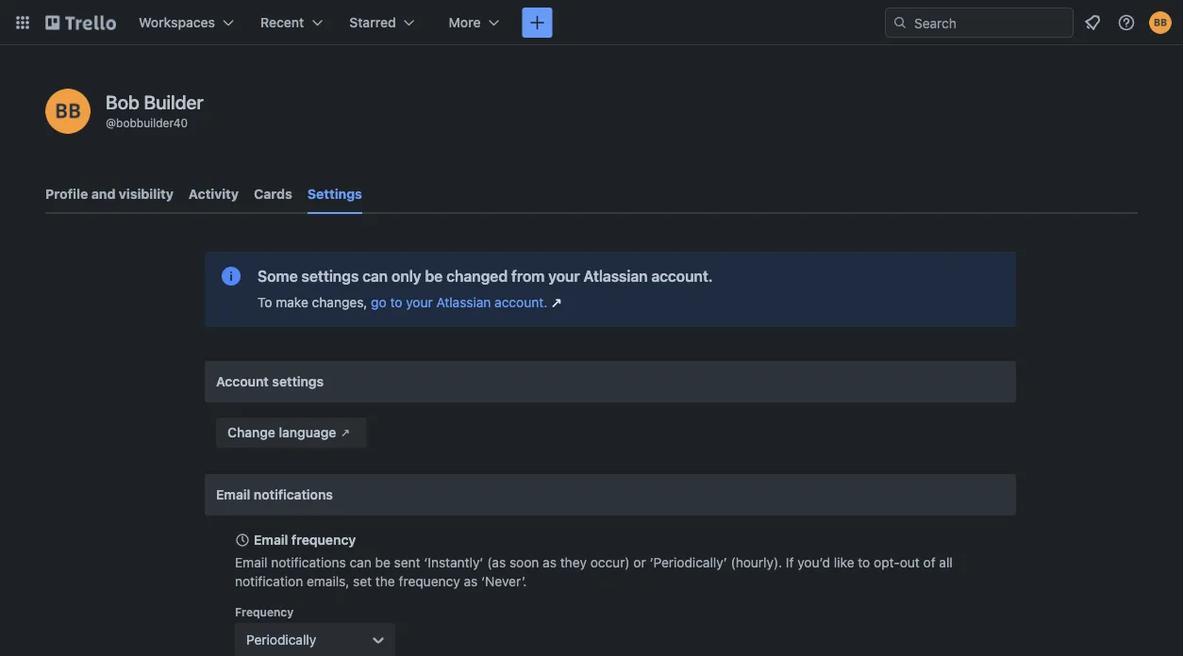 Task type: locate. For each thing, give the bounding box(es) containing it.
0 vertical spatial be
[[425, 268, 443, 285]]

email for email frequency
[[254, 533, 288, 548]]

notifications up email frequency
[[254, 487, 333, 503]]

1 vertical spatial bob builder (bobbuilder40) image
[[45, 89, 91, 134]]

0 vertical spatial notifications
[[254, 487, 333, 503]]

1 vertical spatial be
[[375, 555, 391, 571]]

(as
[[487, 555, 506, 571]]

as left they
[[543, 555, 557, 571]]

periodically
[[246, 633, 316, 648]]

1 horizontal spatial your
[[548, 268, 580, 285]]

account
[[216, 374, 269, 390]]

email notifications can be sent 'instantly' (as soon as they occur) or 'periodically' (hourly). if you'd like to opt-out of all notification emails, set the frequency as 'never'.
[[235, 555, 953, 590]]

settings
[[307, 186, 362, 202]]

notifications inside email notifications can be sent 'instantly' (as soon as they occur) or 'periodically' (hourly). if you'd like to opt-out of all notification emails, set the frequency as 'never'.
[[271, 555, 346, 571]]

email
[[216, 487, 250, 503], [254, 533, 288, 548], [235, 555, 268, 571]]

like
[[834, 555, 854, 571]]

atlassian down changed on the left top
[[436, 295, 491, 310]]

bob builder @ bobbuilder40
[[106, 91, 204, 129]]

to
[[390, 295, 402, 310], [858, 555, 870, 571]]

account.
[[651, 268, 713, 285], [495, 295, 547, 310]]

as
[[543, 555, 557, 571], [464, 574, 478, 590]]

frequency down sent
[[399, 574, 460, 590]]

activity link
[[189, 177, 239, 211]]

1 vertical spatial to
[[858, 555, 870, 571]]

email notifications
[[216, 487, 333, 503]]

0 horizontal spatial account.
[[495, 295, 547, 310]]

settings up the changes,
[[301, 268, 359, 285]]

0 vertical spatial bob builder (bobbuilder40) image
[[1149, 11, 1172, 34]]

as down 'instantly'
[[464, 574, 478, 590]]

can up go
[[362, 268, 388, 285]]

atlassian right from
[[584, 268, 648, 285]]

go to your atlassian account.
[[371, 295, 547, 310]]

soon
[[509, 555, 539, 571]]

0 vertical spatial can
[[362, 268, 388, 285]]

can inside email notifications can be sent 'instantly' (as soon as they occur) or 'periodically' (hourly). if you'd like to opt-out of all notification emails, set the frequency as 'never'.
[[350, 555, 372, 571]]

all
[[939, 555, 953, 571]]

to
[[258, 295, 272, 310]]

activity
[[189, 186, 239, 202]]

profile and visibility
[[45, 186, 174, 202]]

bobbuilder40
[[116, 116, 188, 129]]

if
[[786, 555, 794, 571]]

1 vertical spatial as
[[464, 574, 478, 590]]

0 vertical spatial settings
[[301, 268, 359, 285]]

0 vertical spatial account.
[[651, 268, 713, 285]]

email inside email notifications can be sent 'instantly' (as soon as they occur) or 'periodically' (hourly). if you'd like to opt-out of all notification emails, set the frequency as 'never'.
[[235, 555, 268, 571]]

(hourly).
[[731, 555, 782, 571]]

1 horizontal spatial frequency
[[399, 574, 460, 590]]

settings
[[301, 268, 359, 285], [272, 374, 324, 390]]

they
[[560, 555, 587, 571]]

settings up change language link
[[272, 374, 324, 390]]

notifications down email frequency
[[271, 555, 346, 571]]

0 horizontal spatial be
[[375, 555, 391, 571]]

1 vertical spatial settings
[[272, 374, 324, 390]]

1 horizontal spatial to
[[858, 555, 870, 571]]

1 vertical spatial email
[[254, 533, 288, 548]]

0 vertical spatial to
[[390, 295, 402, 310]]

0 vertical spatial atlassian
[[584, 268, 648, 285]]

to right go
[[390, 295, 402, 310]]

cards link
[[254, 177, 292, 211]]

1 vertical spatial can
[[350, 555, 372, 571]]

your right from
[[548, 268, 580, 285]]

1 vertical spatial your
[[406, 295, 433, 310]]

1 vertical spatial account.
[[495, 295, 547, 310]]

the
[[375, 574, 395, 590]]

'never'.
[[481, 574, 527, 590]]

or
[[633, 555, 646, 571]]

2 vertical spatial email
[[235, 555, 268, 571]]

0 horizontal spatial frequency
[[291, 533, 356, 548]]

0 vertical spatial email
[[216, 487, 250, 503]]

sent
[[394, 555, 420, 571]]

to right like
[[858, 555, 870, 571]]

workspaces button
[[127, 8, 245, 38]]

change language
[[227, 425, 336, 441]]

primary element
[[0, 0, 1183, 45]]

bob builder (bobbuilder40) image right open information menu image
[[1149, 11, 1172, 34]]

atlassian
[[584, 268, 648, 285], [436, 295, 491, 310]]

your down only
[[406, 295, 433, 310]]

cards
[[254, 186, 292, 202]]

1 vertical spatial notifications
[[271, 555, 346, 571]]

1 horizontal spatial atlassian
[[584, 268, 648, 285]]

be up the the
[[375, 555, 391, 571]]

only
[[392, 268, 421, 285]]

your
[[548, 268, 580, 285], [406, 295, 433, 310]]

'instantly'
[[424, 555, 484, 571]]

can
[[362, 268, 388, 285], [350, 555, 372, 571]]

be
[[425, 268, 443, 285], [375, 555, 391, 571]]

search image
[[893, 15, 908, 30]]

frequency
[[291, 533, 356, 548], [399, 574, 460, 590]]

0 horizontal spatial bob builder (bobbuilder40) image
[[45, 89, 91, 134]]

0 horizontal spatial atlassian
[[436, 295, 491, 310]]

notifications for email notifications
[[254, 487, 333, 503]]

1 vertical spatial frequency
[[399, 574, 460, 590]]

sm image
[[336, 424, 355, 443]]

1 horizontal spatial as
[[543, 555, 557, 571]]

notifications
[[254, 487, 333, 503], [271, 555, 346, 571]]

bob builder (bobbuilder40) image
[[1149, 11, 1172, 34], [45, 89, 91, 134]]

set
[[353, 574, 372, 590]]

frequency
[[235, 606, 294, 619]]

change language link
[[216, 418, 366, 448]]

settings for account
[[272, 374, 324, 390]]

starred button
[[338, 8, 426, 38]]

notification
[[235, 574, 303, 590]]

0 vertical spatial frequency
[[291, 533, 356, 548]]

bob builder (bobbuilder40) image left the "@"
[[45, 89, 91, 134]]

email frequency
[[254, 533, 356, 548]]

can for notifications
[[350, 555, 372, 571]]

'periodically'
[[650, 555, 727, 571]]

can up set
[[350, 555, 372, 571]]

be right only
[[425, 268, 443, 285]]

can for settings
[[362, 268, 388, 285]]

1 horizontal spatial be
[[425, 268, 443, 285]]

frequency up emails,
[[291, 533, 356, 548]]



Task type: describe. For each thing, give the bounding box(es) containing it.
bob
[[106, 91, 140, 113]]

1 horizontal spatial account.
[[651, 268, 713, 285]]

from
[[511, 268, 545, 285]]

and
[[91, 186, 116, 202]]

account settings
[[216, 374, 324, 390]]

emails,
[[307, 574, 349, 590]]

settings link
[[307, 177, 362, 214]]

profile and visibility link
[[45, 177, 174, 211]]

go to your atlassian account. link
[[371, 293, 566, 312]]

to make changes,
[[258, 295, 371, 310]]

0 horizontal spatial to
[[390, 295, 402, 310]]

1 vertical spatial atlassian
[[436, 295, 491, 310]]

0 horizontal spatial as
[[464, 574, 478, 590]]

visibility
[[119, 186, 174, 202]]

some
[[258, 268, 298, 285]]

open information menu image
[[1117, 13, 1136, 32]]

occur)
[[590, 555, 630, 571]]

0 vertical spatial your
[[548, 268, 580, 285]]

you'd
[[798, 555, 830, 571]]

language
[[279, 425, 336, 441]]

changes,
[[312, 295, 367, 310]]

frequency inside email notifications can be sent 'instantly' (as soon as they occur) or 'periodically' (hourly). if you'd like to opt-out of all notification emails, set the frequency as 'never'.
[[399, 574, 460, 590]]

be inside email notifications can be sent 'instantly' (as soon as they occur) or 'periodically' (hourly). if you'd like to opt-out of all notification emails, set the frequency as 'never'.
[[375, 555, 391, 571]]

opt-
[[874, 555, 900, 571]]

back to home image
[[45, 8, 116, 38]]

more button
[[438, 8, 511, 38]]

Search field
[[908, 8, 1073, 37]]

to inside email notifications can be sent 'instantly' (as soon as they occur) or 'periodically' (hourly). if you'd like to opt-out of all notification emails, set the frequency as 'never'.
[[858, 555, 870, 571]]

@
[[106, 116, 116, 129]]

changed
[[446, 268, 508, 285]]

email for email notifications can be sent 'instantly' (as soon as they occur) or 'periodically' (hourly). if you'd like to opt-out of all notification emails, set the frequency as 'never'.
[[235, 555, 268, 571]]

create board or workspace image
[[528, 13, 547, 32]]

builder
[[144, 91, 204, 113]]

recent button
[[249, 8, 334, 38]]

notifications for email notifications can be sent 'instantly' (as soon as they occur) or 'periodically' (hourly). if you'd like to opt-out of all notification emails, set the frequency as 'never'.
[[271, 555, 346, 571]]

make
[[276, 295, 308, 310]]

0 horizontal spatial your
[[406, 295, 433, 310]]

settings for some
[[301, 268, 359, 285]]

0 notifications image
[[1081, 11, 1104, 34]]

1 horizontal spatial bob builder (bobbuilder40) image
[[1149, 11, 1172, 34]]

recent
[[260, 15, 304, 30]]

go
[[371, 295, 387, 310]]

out
[[900, 555, 920, 571]]

profile
[[45, 186, 88, 202]]

of
[[923, 555, 936, 571]]

workspaces
[[139, 15, 215, 30]]

email for email notifications
[[216, 487, 250, 503]]

starred
[[349, 15, 396, 30]]

more
[[449, 15, 481, 30]]

change
[[227, 425, 275, 441]]

0 vertical spatial as
[[543, 555, 557, 571]]

some settings can only be changed from your atlassian account.
[[258, 268, 713, 285]]



Task type: vqa. For each thing, say whether or not it's contained in the screenshot.
they
yes



